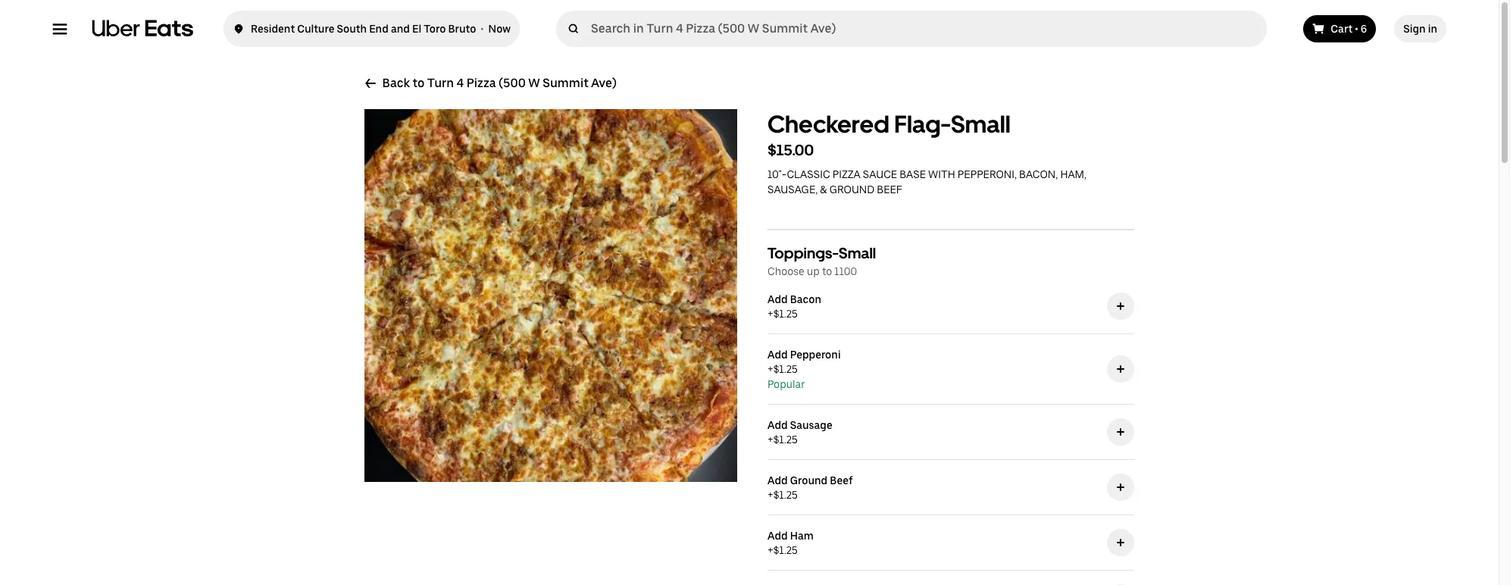 Task type: locate. For each thing, give the bounding box(es) containing it.
add for add ground beef + $1.25
[[768, 474, 788, 487]]

add up the popular
[[768, 349, 788, 361]]

checkered
[[768, 110, 890, 139]]

add left ham
[[768, 530, 788, 542]]

4 add from the top
[[768, 474, 788, 487]]

uber eats home image
[[92, 20, 193, 38]]

add inside add ham + $1.25
[[768, 530, 788, 542]]

2 add from the top
[[768, 349, 788, 361]]

$1.25 inside add sausage + $1.25
[[774, 433, 798, 446]]

to
[[413, 76, 425, 90], [822, 265, 832, 277]]

1 horizontal spatial small
[[951, 110, 1011, 139]]

add inside "add ground beef + $1.25"
[[768, 474, 788, 487]]

to right up
[[822, 265, 832, 277]]

2 • from the left
[[1355, 23, 1359, 35]]

$1.25 for ham
[[774, 544, 798, 556]]

0 horizontal spatial •
[[481, 23, 484, 35]]

0 horizontal spatial small
[[839, 244, 876, 262]]

in
[[1428, 23, 1438, 35]]

$1.25 for bacon
[[774, 308, 798, 320]]

back
[[383, 76, 410, 90]]

1 vertical spatial small
[[839, 244, 876, 262]]

pizza
[[833, 168, 861, 180]]

back to turn 4 pizza (500 w summit ave)
[[383, 76, 617, 90]]

1 horizontal spatial to
[[822, 265, 832, 277]]

pepperoni,
[[958, 168, 1017, 180]]

base
[[900, 168, 926, 180]]

2 + from the top
[[768, 363, 774, 375]]

add inside add bacon + $1.25
[[768, 293, 788, 305]]

4 $1.25 from the top
[[774, 489, 798, 501]]

sign in link
[[1395, 15, 1447, 42]]

+ down choose
[[768, 308, 774, 320]]

beef
[[877, 183, 903, 196]]

10"-
[[768, 168, 787, 180]]

ham
[[790, 530, 814, 542]]

5 add from the top
[[768, 530, 788, 542]]

add left the 'ground'
[[768, 474, 788, 487]]

$1.25 inside "add ground beef + $1.25"
[[774, 489, 798, 501]]

+ for add sausage + $1.25
[[768, 433, 774, 446]]

1 • from the left
[[481, 23, 484, 35]]

summit
[[543, 76, 589, 90]]

with
[[928, 168, 955, 180]]

el
[[412, 23, 421, 35]]

resident
[[251, 23, 295, 35]]

3 $1.25 from the top
[[774, 433, 798, 446]]

add
[[768, 293, 788, 305], [768, 349, 788, 361], [768, 419, 788, 431], [768, 474, 788, 487], [768, 530, 788, 542]]

checkered flag-small $15.00
[[768, 110, 1011, 159]]

$1.25 down sausage
[[774, 433, 798, 446]]

+ inside add pepperoni + $1.25 popular
[[768, 363, 774, 375]]

4 + from the top
[[768, 489, 774, 501]]

•
[[481, 23, 484, 35], [1355, 23, 1359, 35]]

$1.25 inside add ham + $1.25
[[774, 544, 798, 556]]

5 $1.25 from the top
[[774, 544, 798, 556]]

+ down "add ground beef + $1.25"
[[768, 544, 774, 556]]

4
[[457, 76, 464, 90]]

bruto
[[448, 23, 476, 35]]

• left 6
[[1355, 23, 1359, 35]]

+ inside add bacon + $1.25
[[768, 308, 774, 320]]

+ down the popular
[[768, 433, 774, 446]]

+ for add bacon + $1.25
[[768, 308, 774, 320]]

now
[[489, 23, 511, 35]]

add ground beef + $1.25
[[768, 474, 853, 501]]

$1.25 inside add pepperoni + $1.25 popular
[[774, 363, 798, 375]]

classic
[[787, 168, 830, 180]]

3 + from the top
[[768, 433, 774, 446]]

+ inside add sausage + $1.25
[[768, 433, 774, 446]]

10"-classic pizza sauce base with pepperoni, bacon, ham, sausage, & ground beef
[[768, 168, 1087, 196]]

$1.25 down the 'ground'
[[774, 489, 798, 501]]

1 horizontal spatial •
[[1355, 23, 1359, 35]]

add inside add sausage + $1.25
[[768, 419, 788, 431]]

pizza
[[467, 76, 496, 90]]

+
[[768, 308, 774, 320], [768, 363, 774, 375], [768, 433, 774, 446], [768, 489, 774, 501], [768, 544, 774, 556]]

add left bacon at the right bottom
[[768, 293, 788, 305]]

$1.25 for pepperoni
[[774, 363, 798, 375]]

bacon,
[[1019, 168, 1058, 180]]

3 add from the top
[[768, 419, 788, 431]]

south
[[337, 23, 367, 35]]

up
[[807, 265, 820, 277]]

small up pepperoni,
[[951, 110, 1011, 139]]

0 vertical spatial small
[[951, 110, 1011, 139]]

culture
[[297, 23, 335, 35]]

1 add from the top
[[768, 293, 788, 305]]

main navigation menu image
[[52, 21, 67, 36]]

small inside the toppings-small choose up to 1100
[[839, 244, 876, 262]]

1 $1.25 from the top
[[774, 308, 798, 320]]

small up 1100
[[839, 244, 876, 262]]

small
[[951, 110, 1011, 139], [839, 244, 876, 262]]

add left sausage
[[768, 419, 788, 431]]

to left turn
[[413, 76, 425, 90]]

1 + from the top
[[768, 308, 774, 320]]

$15.00
[[768, 141, 814, 159]]

ground
[[790, 474, 828, 487]]

$1.25 down ham
[[774, 544, 798, 556]]

2 $1.25 from the top
[[774, 363, 798, 375]]

1 vertical spatial to
[[822, 265, 832, 277]]

+ up the popular
[[768, 363, 774, 375]]

Search in Turn 4 Pizza (500 W Summit Ave) text field
[[591, 21, 1261, 36]]

$1.25 up the popular
[[774, 363, 798, 375]]

and
[[391, 23, 410, 35]]

+ inside add ham + $1.25
[[768, 544, 774, 556]]

5 + from the top
[[768, 544, 774, 556]]

$1.25 inside add bacon + $1.25
[[774, 308, 798, 320]]

$1.25
[[774, 308, 798, 320], [774, 363, 798, 375], [774, 433, 798, 446], [774, 489, 798, 501], [774, 544, 798, 556]]

0 horizontal spatial to
[[413, 76, 425, 90]]

+ up add ham + $1.25
[[768, 489, 774, 501]]

$1.25 for sausage
[[774, 433, 798, 446]]

• left now
[[481, 23, 484, 35]]

sausage
[[790, 419, 833, 431]]

add for add ham + $1.25
[[768, 530, 788, 542]]

$1.25 down bacon at the right bottom
[[774, 308, 798, 320]]

add inside add pepperoni + $1.25 popular
[[768, 349, 788, 361]]



Task type: describe. For each thing, give the bounding box(es) containing it.
to inside the toppings-small choose up to 1100
[[822, 265, 832, 277]]

toppings-
[[768, 244, 839, 262]]

cart • 6
[[1331, 23, 1367, 35]]

end
[[369, 23, 389, 35]]

bacon
[[790, 293, 822, 305]]

0 vertical spatial to
[[413, 76, 425, 90]]

sauce
[[863, 168, 897, 180]]

deliver to image
[[233, 20, 245, 38]]

sign
[[1404, 23, 1426, 35]]

add pepperoni + $1.25 popular
[[768, 349, 841, 390]]

back to turn 4 pizza (500 w summit ave) link
[[365, 76, 617, 91]]

add for add bacon + $1.25
[[768, 293, 788, 305]]

add for add sausage + $1.25
[[768, 419, 788, 431]]

6
[[1361, 23, 1367, 35]]

w
[[529, 76, 540, 90]]

popular
[[768, 378, 805, 390]]

add ham + $1.25
[[768, 530, 814, 556]]

toro
[[424, 23, 446, 35]]

add for add pepperoni + $1.25 popular
[[768, 349, 788, 361]]

sign in
[[1404, 23, 1438, 35]]

pepperoni
[[790, 349, 841, 361]]

ham,
[[1061, 168, 1087, 180]]

+ for add pepperoni + $1.25 popular
[[768, 363, 774, 375]]

flag-
[[894, 110, 951, 139]]

1100
[[835, 265, 857, 277]]

small inside checkered flag-small $15.00
[[951, 110, 1011, 139]]

cart
[[1331, 23, 1353, 35]]

+ for add ham + $1.25
[[768, 544, 774, 556]]

+ inside "add ground beef + $1.25"
[[768, 489, 774, 501]]

&
[[820, 183, 827, 196]]

add sausage + $1.25
[[768, 419, 833, 446]]

(500
[[499, 76, 526, 90]]

choose
[[768, 265, 805, 277]]

turn
[[428, 76, 454, 90]]

toppings-small choose up to 1100
[[768, 244, 876, 277]]

add bacon + $1.25
[[768, 293, 822, 320]]

sausage,
[[768, 183, 818, 196]]

beef
[[830, 474, 853, 487]]

resident culture south end and el toro bruto • now
[[251, 23, 511, 35]]

ground
[[830, 183, 875, 196]]

ave)
[[592, 76, 617, 90]]



Task type: vqa. For each thing, say whether or not it's contained in the screenshot.
"SAUCE"
yes



